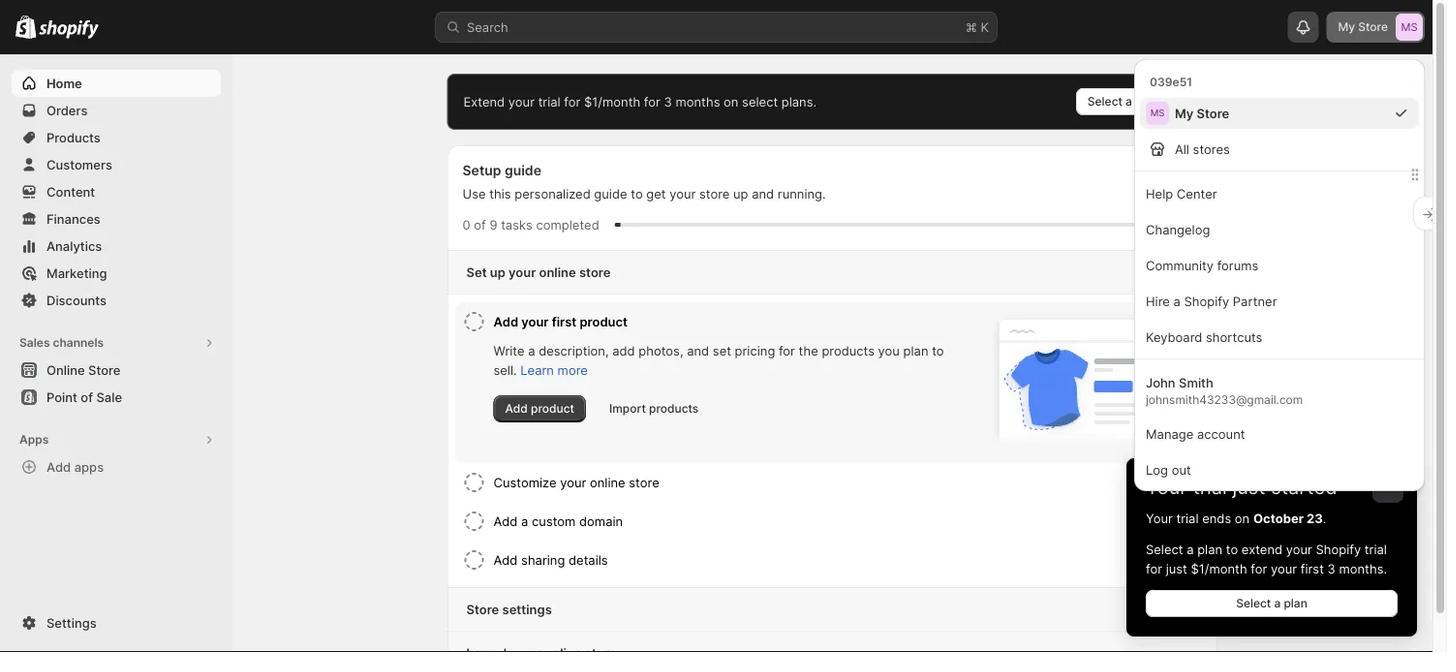 Task type: locate. For each thing, give the bounding box(es) containing it.
trial inside dropdown button
[[1193, 475, 1228, 499]]

0 horizontal spatial 3
[[664, 94, 672, 109]]

1 vertical spatial and
[[687, 343, 710, 358]]

hire
[[1146, 294, 1171, 309]]

import products link
[[598, 395, 711, 423]]

add apps
[[47, 459, 104, 474]]

1 vertical spatial your
[[1146, 511, 1173, 526]]

online down completed
[[539, 265, 576, 280]]

guide
[[505, 162, 542, 179], [594, 186, 628, 201]]

your down extend
[[1271, 561, 1298, 576]]

add up write at the bottom
[[494, 314, 519, 329]]

and left set
[[687, 343, 710, 358]]

3 left months
[[664, 94, 672, 109]]

months.
[[1340, 561, 1388, 576]]

0 vertical spatial select a plan
[[1088, 94, 1159, 109]]

select a plan
[[1088, 94, 1159, 109], [1237, 596, 1308, 610]]

for left the the
[[779, 343, 796, 358]]

your down 23
[[1287, 542, 1313, 557]]

of left 9
[[474, 217, 486, 232]]

products right import
[[649, 402, 699, 416]]

0 horizontal spatial first
[[552, 314, 577, 329]]

just inside dropdown button
[[1233, 475, 1266, 499]]

add inside button
[[47, 459, 71, 474]]

0 horizontal spatial my store
[[1175, 106, 1230, 121]]

add for add your first product
[[494, 314, 519, 329]]

community forums link
[[1141, 249, 1420, 281]]

partner
[[1233, 294, 1278, 309]]

plan
[[1136, 94, 1159, 109], [904, 343, 929, 358], [1198, 542, 1223, 557], [1284, 596, 1308, 610]]

your right 'extend'
[[509, 94, 535, 109]]

0 vertical spatial online
[[539, 265, 576, 280]]

0 horizontal spatial online
[[539, 265, 576, 280]]

0 vertical spatial just
[[1233, 475, 1266, 499]]

1 horizontal spatial select a plan
[[1237, 596, 1308, 610]]

1 vertical spatial 3
[[1328, 561, 1336, 576]]

plan down select a plan to extend your shopify trial for just $1/month for your first 3 months.
[[1284, 596, 1308, 610]]

up
[[734, 186, 749, 201], [490, 265, 506, 280]]

products inside "write a description, add photos, and set pricing for the products you plan to sell."
[[822, 343, 875, 358]]

first inside add your first product dropdown button
[[552, 314, 577, 329]]

1 vertical spatial store
[[579, 265, 611, 280]]

your up write at the bottom
[[522, 314, 549, 329]]

mark customize your online store as done image
[[463, 471, 486, 494]]

1 vertical spatial my
[[1175, 106, 1194, 121]]

guide up the this
[[505, 162, 542, 179]]

to left extend
[[1227, 542, 1239, 557]]

add a custom domain button
[[494, 502, 1203, 541]]

point
[[47, 390, 77, 405]]

2 vertical spatial store
[[629, 475, 660, 490]]

your down manage on the bottom right of the page
[[1146, 475, 1188, 499]]

1 horizontal spatial $1/month
[[1191, 561, 1248, 576]]

2 horizontal spatial store
[[700, 186, 730, 201]]

trial up ends
[[1193, 475, 1228, 499]]

0 vertical spatial $1/month
[[584, 94, 641, 109]]

setup guide
[[463, 162, 542, 179]]

store down import products link
[[629, 475, 660, 490]]

manage
[[1146, 426, 1194, 441]]

and
[[752, 186, 774, 201], [687, 343, 710, 358]]

guide left get
[[594, 186, 628, 201]]

product
[[580, 314, 628, 329], [531, 402, 575, 416]]

first
[[552, 314, 577, 329], [1301, 561, 1325, 576]]

get
[[647, 186, 666, 201]]

0 vertical spatial your
[[1146, 475, 1188, 499]]

1 horizontal spatial shopify
[[1316, 542, 1362, 557]]

my store image
[[1396, 14, 1424, 41], [1146, 102, 1170, 125]]

1 vertical spatial up
[[490, 265, 506, 280]]

first down 23
[[1301, 561, 1325, 576]]

plan down ends
[[1198, 542, 1223, 557]]

1 vertical spatial my store
[[1175, 106, 1230, 121]]

1 horizontal spatial and
[[752, 186, 774, 201]]

1 vertical spatial on
[[1235, 511, 1250, 526]]

up right set
[[490, 265, 506, 280]]

3 left months.
[[1328, 561, 1336, 576]]

0 vertical spatial my store image
[[1396, 14, 1424, 41]]

to
[[631, 186, 643, 201], [932, 343, 944, 358], [1227, 542, 1239, 557]]

log
[[1146, 462, 1169, 477]]

custom
[[532, 514, 576, 529]]

1 vertical spatial my store image
[[1146, 102, 1170, 125]]

and left running.
[[752, 186, 774, 201]]

content link
[[12, 178, 221, 205]]

a
[[1126, 94, 1133, 109], [1174, 294, 1181, 309], [528, 343, 535, 358], [521, 514, 529, 529], [1187, 542, 1194, 557], [1275, 596, 1281, 610]]

all
[[1175, 141, 1190, 156]]

0 horizontal spatial products
[[649, 402, 699, 416]]

on inside your trial just started element
[[1235, 511, 1250, 526]]

a inside "menu"
[[1174, 294, 1181, 309]]

add right mark add sharing details as done image
[[494, 552, 518, 567]]

1 vertical spatial products
[[649, 402, 699, 416]]

0 horizontal spatial guide
[[505, 162, 542, 179]]

plan right you
[[904, 343, 929, 358]]

store inside button
[[88, 362, 121, 377]]

add sharing details
[[494, 552, 608, 567]]

select a plan link inside your trial just started element
[[1146, 590, 1398, 617]]

1 vertical spatial select a plan link
[[1146, 590, 1398, 617]]

select inside select a plan to extend your shopify trial for just $1/month for your first 3 months.
[[1146, 542, 1184, 557]]

1 vertical spatial online
[[590, 475, 626, 490]]

mark add sharing details as done image
[[463, 548, 486, 572]]

1 horizontal spatial guide
[[594, 186, 628, 201]]

center
[[1177, 186, 1218, 201]]

shopify inside select a plan to extend your shopify trial for just $1/month for your first 3 months.
[[1316, 542, 1362, 557]]

add down sell.
[[505, 402, 528, 416]]

shopify
[[1185, 294, 1230, 309], [1316, 542, 1362, 557]]

trial
[[538, 94, 561, 109], [1193, 475, 1228, 499], [1177, 511, 1199, 526], [1365, 542, 1388, 557]]

k
[[981, 19, 989, 34]]

1 horizontal spatial store
[[629, 475, 660, 490]]

1 vertical spatial first
[[1301, 561, 1325, 576]]

store inside dropdown button
[[629, 475, 660, 490]]

settings
[[502, 602, 552, 617]]

months
[[676, 94, 720, 109]]

add your first product element
[[494, 341, 955, 423]]

1 vertical spatial shopify
[[1316, 542, 1362, 557]]

first up description,
[[552, 314, 577, 329]]

0 vertical spatial on
[[724, 94, 739, 109]]

0 horizontal spatial of
[[81, 390, 93, 405]]

1 vertical spatial of
[[81, 390, 93, 405]]

up left running.
[[734, 186, 749, 201]]

point of sale button
[[0, 384, 233, 411]]

add
[[494, 314, 519, 329], [505, 402, 528, 416], [47, 459, 71, 474], [494, 514, 518, 529], [494, 552, 518, 567]]

0 horizontal spatial shopify image
[[16, 15, 36, 39]]

my store image for my store
[[1396, 14, 1424, 41]]

0 horizontal spatial just
[[1166, 561, 1188, 576]]

for
[[564, 94, 581, 109], [644, 94, 661, 109], [779, 343, 796, 358], [1146, 561, 1163, 576], [1251, 561, 1268, 576]]

write
[[494, 343, 525, 358]]

write a description, add photos, and set pricing for the products you plan to sell.
[[494, 343, 944, 377]]

for down extend
[[1251, 561, 1268, 576]]

finances link
[[12, 205, 221, 233]]

0 horizontal spatial product
[[531, 402, 575, 416]]

learn
[[521, 362, 554, 377]]

0 horizontal spatial shopify
[[1185, 294, 1230, 309]]

online up "domain"
[[590, 475, 626, 490]]

3
[[664, 94, 672, 109], [1328, 561, 1336, 576]]

trial up months.
[[1365, 542, 1388, 557]]

online store button
[[0, 357, 233, 384]]

product up the add
[[580, 314, 628, 329]]

store
[[1359, 20, 1389, 34], [1197, 106, 1230, 121], [88, 362, 121, 377], [467, 602, 499, 617]]

product down learn more
[[531, 402, 575, 416]]

2 vertical spatial to
[[1227, 542, 1239, 557]]

1 horizontal spatial my store image
[[1396, 14, 1424, 41]]

on
[[724, 94, 739, 109], [1235, 511, 1250, 526]]

description,
[[539, 343, 609, 358]]

add for add sharing details
[[494, 552, 518, 567]]

2 horizontal spatial select
[[1237, 596, 1272, 610]]

2 horizontal spatial to
[[1227, 542, 1239, 557]]

0 horizontal spatial up
[[490, 265, 506, 280]]

for right 'extend'
[[564, 94, 581, 109]]

of for 9
[[474, 217, 486, 232]]

a inside dropdown button
[[521, 514, 529, 529]]

0 horizontal spatial my store image
[[1146, 102, 1170, 125]]

$1/month down extend
[[1191, 561, 1248, 576]]

customers
[[47, 157, 112, 172]]

add inside dropdown button
[[494, 514, 518, 529]]

1 your from the top
[[1146, 475, 1188, 499]]

1 horizontal spatial to
[[932, 343, 944, 358]]

set up your online store
[[467, 265, 611, 280]]

to right you
[[932, 343, 944, 358]]

on right ends
[[1235, 511, 1250, 526]]

add left apps
[[47, 459, 71, 474]]

select a plan for top 'select a plan' link
[[1088, 94, 1159, 109]]

log out button
[[1141, 454, 1420, 485]]

the
[[799, 343, 819, 358]]

0 horizontal spatial and
[[687, 343, 710, 358]]

hire a shopify partner link
[[1141, 285, 1420, 317]]

your inside dropdown button
[[1146, 475, 1188, 499]]

your right set
[[509, 265, 536, 280]]

changelog
[[1146, 222, 1211, 237]]

0 vertical spatial to
[[631, 186, 643, 201]]

1 horizontal spatial product
[[580, 314, 628, 329]]

1 horizontal spatial of
[[474, 217, 486, 232]]

1 horizontal spatial 3
[[1328, 561, 1336, 576]]

johnsmith43233@gmail.com
[[1146, 393, 1304, 407]]

menu
[[1135, 59, 1425, 491]]

of
[[474, 217, 486, 232], [81, 390, 93, 405]]

import products
[[609, 402, 699, 416]]

0 vertical spatial products
[[822, 343, 875, 358]]

your up add a custom domain on the left
[[560, 475, 587, 490]]

1 vertical spatial product
[[531, 402, 575, 416]]

online inside dropdown button
[[539, 265, 576, 280]]

0 vertical spatial up
[[734, 186, 749, 201]]

details
[[569, 552, 608, 567]]

plan down 039e51
[[1136, 94, 1159, 109]]

0 vertical spatial shopify
[[1185, 294, 1230, 309]]

store right get
[[700, 186, 730, 201]]

select a plan down select a plan to extend your shopify trial for just $1/month for your first 3 months.
[[1237, 596, 1308, 610]]

orders link
[[12, 97, 221, 124]]

sales channels
[[19, 336, 104, 350]]

online
[[47, 362, 85, 377]]

0 vertical spatial my store
[[1339, 20, 1389, 34]]

add for add product
[[505, 402, 528, 416]]

your for your trial ends on october 23 .
[[1146, 511, 1173, 526]]

0 vertical spatial of
[[474, 217, 486, 232]]

0 horizontal spatial store
[[579, 265, 611, 280]]

1 horizontal spatial my store
[[1339, 20, 1389, 34]]

1 vertical spatial $1/month
[[1191, 561, 1248, 576]]

add sharing details button
[[494, 541, 1203, 579]]

0 horizontal spatial my
[[1175, 106, 1194, 121]]

1 horizontal spatial on
[[1235, 511, 1250, 526]]

shopify image
[[16, 15, 36, 39], [39, 20, 99, 39]]

a inside "write a description, add photos, and set pricing for the products you plan to sell."
[[528, 343, 535, 358]]

shopify up keyboard shortcuts
[[1185, 294, 1230, 309]]

1 horizontal spatial products
[[822, 343, 875, 358]]

just down your trial ends on october 23 .
[[1166, 561, 1188, 576]]

a for add
[[528, 343, 535, 358]]

products right the the
[[822, 343, 875, 358]]

2 your from the top
[[1146, 511, 1173, 526]]

0 horizontal spatial select
[[1088, 94, 1123, 109]]

your trial ends on october 23 .
[[1146, 511, 1327, 526]]

and inside "write a description, add photos, and set pricing for the products you plan to sell."
[[687, 343, 710, 358]]

1 horizontal spatial up
[[734, 186, 749, 201]]

0 vertical spatial guide
[[505, 162, 542, 179]]

content
[[47, 184, 95, 199]]

add right mark add a custom domain as done image
[[494, 514, 518, 529]]

customize your online store button
[[494, 463, 1203, 502]]

of left the sale
[[81, 390, 93, 405]]

sell.
[[494, 362, 517, 377]]

0 horizontal spatial select a plan
[[1088, 94, 1159, 109]]

a inside select a plan to extend your shopify trial for just $1/month for your first 3 months.
[[1187, 542, 1194, 557]]

1 horizontal spatial my
[[1339, 20, 1356, 34]]

analytics
[[47, 238, 102, 253]]

apps button
[[12, 426, 221, 454]]

manage account
[[1146, 426, 1246, 441]]

1 horizontal spatial select
[[1146, 542, 1184, 557]]

shopify up months.
[[1316, 542, 1362, 557]]

1 vertical spatial select
[[1146, 542, 1184, 557]]

0 vertical spatial select
[[1088, 94, 1123, 109]]

1 horizontal spatial just
[[1233, 475, 1266, 499]]

0 of 9 tasks completed
[[463, 217, 600, 232]]

just up your trial ends on october 23 .
[[1233, 475, 1266, 499]]

0 vertical spatial first
[[552, 314, 577, 329]]

store
[[700, 186, 730, 201], [579, 265, 611, 280], [629, 475, 660, 490]]

to left get
[[631, 186, 643, 201]]

running.
[[778, 186, 826, 201]]

keyboard shortcuts
[[1146, 329, 1263, 344]]

2 vertical spatial select
[[1237, 596, 1272, 610]]

store down completed
[[579, 265, 611, 280]]

of inside point of sale link
[[81, 390, 93, 405]]

my store
[[1339, 20, 1389, 34], [1175, 106, 1230, 121]]

on left select
[[724, 94, 739, 109]]

your down log
[[1146, 511, 1173, 526]]

1 horizontal spatial first
[[1301, 561, 1325, 576]]

up inside dropdown button
[[490, 265, 506, 280]]

1 vertical spatial just
[[1166, 561, 1188, 576]]

1 vertical spatial select a plan
[[1237, 596, 1308, 610]]

store inside dropdown button
[[579, 265, 611, 280]]

1 horizontal spatial online
[[590, 475, 626, 490]]

0 horizontal spatial $1/month
[[584, 94, 641, 109]]

0 vertical spatial select a plan link
[[1076, 88, 1171, 115]]

1 vertical spatial to
[[932, 343, 944, 358]]

my store image inside "menu"
[[1146, 102, 1170, 125]]

finances
[[47, 211, 101, 226]]

to inside select a plan to extend your shopify trial for just $1/month for your first 3 months.
[[1227, 542, 1239, 557]]

0 vertical spatial product
[[580, 314, 628, 329]]

your
[[509, 94, 535, 109], [670, 186, 696, 201], [509, 265, 536, 280], [522, 314, 549, 329], [560, 475, 587, 490], [1287, 542, 1313, 557], [1271, 561, 1298, 576]]

$1/month left months
[[584, 94, 641, 109]]

select a plan down 039e51
[[1088, 94, 1159, 109]]

select a plan inside your trial just started element
[[1237, 596, 1308, 610]]

0 vertical spatial my
[[1339, 20, 1356, 34]]

my store inside "menu"
[[1175, 106, 1230, 121]]

store inside dropdown button
[[467, 602, 499, 617]]

use this personalized guide to get your store up and running.
[[463, 186, 826, 201]]



Task type: describe. For each thing, give the bounding box(es) containing it.
help
[[1146, 186, 1174, 201]]

mark add a custom domain as done image
[[463, 510, 486, 533]]

⌘
[[966, 19, 978, 34]]

a for domain
[[521, 514, 529, 529]]

community forums
[[1146, 258, 1259, 273]]

plans.
[[782, 94, 817, 109]]

products
[[47, 130, 101, 145]]

menu containing my store
[[1135, 59, 1425, 491]]

keyboard shortcuts button
[[1141, 321, 1420, 353]]

pricing
[[735, 343, 776, 358]]

⌘ k
[[966, 19, 989, 34]]

analytics link
[[12, 233, 221, 260]]

channels
[[53, 336, 104, 350]]

my inside "menu"
[[1175, 106, 1194, 121]]

add your first product button
[[494, 302, 955, 341]]

set up your online store button
[[447, 251, 1219, 294]]

sales
[[19, 336, 50, 350]]

john smith johnsmith43233@gmail.com
[[1146, 375, 1304, 407]]

add for add a custom domain
[[494, 514, 518, 529]]

community
[[1146, 258, 1214, 273]]

your trial just started button
[[1127, 458, 1418, 499]]

sale
[[96, 390, 122, 405]]

sales channels button
[[12, 329, 221, 357]]

0 vertical spatial and
[[752, 186, 774, 201]]

to inside "write a description, add photos, and set pricing for the products you plan to sell."
[[932, 343, 944, 358]]

hire a shopify partner
[[1146, 294, 1278, 309]]

smith
[[1179, 375, 1214, 390]]

your trial just started element
[[1127, 509, 1418, 637]]

discounts
[[47, 293, 107, 308]]

your for your trial just started
[[1146, 475, 1188, 499]]

you
[[879, 343, 900, 358]]

changelog link
[[1141, 213, 1420, 245]]

personalized
[[515, 186, 591, 201]]

setup
[[463, 162, 501, 179]]

3 inside select a plan to extend your shopify trial for just $1/month for your first 3 months.
[[1328, 561, 1336, 576]]

0 horizontal spatial to
[[631, 186, 643, 201]]

23
[[1307, 511, 1323, 526]]

select
[[742, 94, 778, 109]]

mark add your first product as done image
[[463, 310, 486, 333]]

just inside select a plan to extend your shopify trial for just $1/month for your first 3 months.
[[1166, 561, 1188, 576]]

home
[[47, 76, 82, 91]]

keyboard
[[1146, 329, 1203, 344]]

photos,
[[639, 343, 684, 358]]

marketing
[[47, 266, 107, 281]]

1 horizontal spatial shopify image
[[39, 20, 99, 39]]

product inside the add product link
[[531, 402, 575, 416]]

apps
[[74, 459, 104, 474]]

first inside select a plan to extend your shopify trial for just $1/month for your first 3 months.
[[1301, 561, 1325, 576]]

my store image for 039e51
[[1146, 102, 1170, 125]]

home link
[[12, 70, 221, 97]]

settings
[[47, 615, 97, 630]]

domain
[[580, 514, 623, 529]]

a for partner
[[1174, 294, 1181, 309]]

log out
[[1146, 462, 1192, 477]]

discounts link
[[12, 287, 221, 314]]

plan inside "write a description, add photos, and set pricing for the products you plan to sell."
[[904, 343, 929, 358]]

add a custom domain
[[494, 514, 623, 529]]

online inside dropdown button
[[590, 475, 626, 490]]

trial inside select a plan to extend your shopify trial for just $1/month for your first 3 months.
[[1365, 542, 1388, 557]]

select a plan for 'select a plan' link in your trial just started element
[[1237, 596, 1308, 610]]

stores
[[1193, 141, 1230, 156]]

tasks
[[501, 217, 533, 232]]

trial right 'extend'
[[538, 94, 561, 109]]

for left months
[[644, 94, 661, 109]]

extend
[[1242, 542, 1283, 557]]

set
[[467, 265, 487, 280]]

settings link
[[12, 610, 221, 637]]

more
[[558, 362, 588, 377]]

0 vertical spatial 3
[[664, 94, 672, 109]]

select for 'select a plan' link in your trial just started element
[[1237, 596, 1272, 610]]

search
[[467, 19, 509, 34]]

add
[[613, 343, 635, 358]]

completed
[[536, 217, 600, 232]]

help center link
[[1141, 177, 1420, 209]]

set
[[713, 343, 732, 358]]

your inside dropdown button
[[560, 475, 587, 490]]

0 vertical spatial store
[[700, 186, 730, 201]]

out
[[1172, 462, 1192, 477]]

a for to
[[1187, 542, 1194, 557]]

add for add apps
[[47, 459, 71, 474]]

all stores
[[1175, 141, 1230, 156]]

select a plan to extend your shopify trial for just $1/month for your first 3 months.
[[1146, 542, 1388, 576]]

select for top 'select a plan' link
[[1088, 94, 1123, 109]]

john
[[1146, 375, 1176, 390]]

$1/month inside select a plan to extend your shopify trial for just $1/month for your first 3 months.
[[1191, 561, 1248, 576]]

add product link
[[494, 395, 586, 423]]

shortcuts
[[1206, 329, 1263, 344]]

help center
[[1146, 186, 1218, 201]]

learn more link
[[521, 362, 588, 377]]

customize
[[494, 475, 557, 490]]

trial left ends
[[1177, 511, 1199, 526]]

learn more
[[521, 362, 588, 377]]

marketing link
[[12, 260, 221, 287]]

plan inside select a plan to extend your shopify trial for just $1/month for your first 3 months.
[[1198, 542, 1223, 557]]

.
[[1323, 511, 1327, 526]]

add your first product
[[494, 314, 628, 329]]

039e51
[[1150, 75, 1193, 89]]

0 horizontal spatial on
[[724, 94, 739, 109]]

0
[[463, 217, 471, 232]]

use
[[463, 186, 486, 201]]

this
[[490, 186, 511, 201]]

product inside add your first product dropdown button
[[580, 314, 628, 329]]

for down your trial ends on october 23 .
[[1146, 561, 1163, 576]]

all stores link
[[1141, 133, 1420, 165]]

your right get
[[670, 186, 696, 201]]

1 vertical spatial guide
[[594, 186, 628, 201]]

import
[[609, 402, 646, 416]]

your trial just started
[[1146, 475, 1338, 499]]

customize your online store
[[494, 475, 660, 490]]

of for sale
[[81, 390, 93, 405]]

for inside "write a description, add photos, and set pricing for the products you plan to sell."
[[779, 343, 796, 358]]

9
[[490, 217, 498, 232]]

orders
[[47, 103, 88, 118]]



Task type: vqa. For each thing, say whether or not it's contained in the screenshot.
Set Up Your Online Store dropdown button
yes



